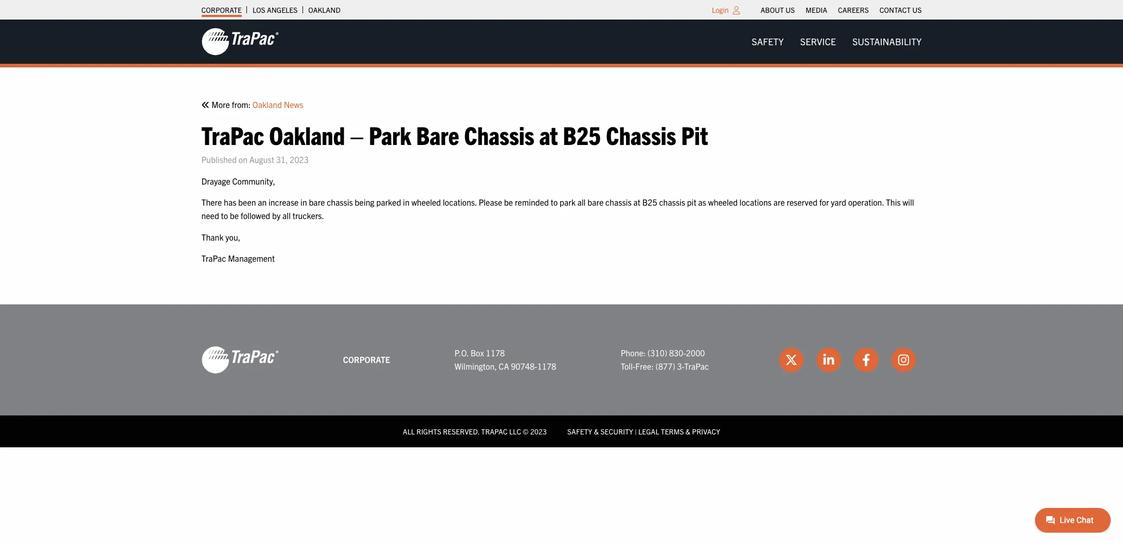 Task type: locate. For each thing, give the bounding box(es) containing it.
wheeled
[[411, 197, 441, 208], [708, 197, 738, 208]]

0 horizontal spatial 2023
[[290, 154, 309, 165]]

safety down about
[[752, 35, 784, 47]]

chassis right the 'park'
[[605, 197, 632, 208]]

menu bar up service
[[755, 3, 927, 17]]

at inside there has been an increase in bare chassis being parked in wheeled locations. please be reminded to park all bare chassis at b25 chassis pit as wheeled locations are reserved for yard operation. this will need to be followed by all truckers.
[[633, 197, 640, 208]]

footer containing p.o. box 1178
[[0, 304, 1123, 448]]

contact us
[[880, 5, 922, 14]]

1 horizontal spatial chassis
[[606, 119, 676, 150]]

1 vertical spatial to
[[221, 210, 228, 221]]

0 horizontal spatial 1178
[[486, 348, 505, 358]]

0 vertical spatial corporate image
[[201, 27, 279, 56]]

management
[[228, 253, 275, 263]]

0 vertical spatial at
[[539, 119, 558, 150]]

1 chassis from the left
[[327, 197, 353, 208]]

0 vertical spatial menu bar
[[755, 3, 927, 17]]

1 horizontal spatial 2023
[[530, 427, 547, 436]]

bare
[[309, 197, 325, 208], [588, 197, 604, 208]]

2023
[[290, 154, 309, 165], [530, 427, 547, 436]]

contact us link
[[880, 3, 922, 17]]

1 vertical spatial corporate image
[[201, 346, 279, 374]]

1 vertical spatial menu bar
[[744, 31, 930, 52]]

all right by
[[282, 210, 291, 221]]

pit
[[681, 119, 708, 150]]

there
[[201, 197, 222, 208]]

1 us from the left
[[786, 5, 795, 14]]

trapac oakland – park bare chassis at b25 chassis pit article
[[201, 98, 922, 265]]

oakland
[[308, 5, 341, 14], [252, 99, 282, 110], [269, 119, 345, 150]]

0 horizontal spatial b25
[[563, 119, 601, 150]]

2 wheeled from the left
[[708, 197, 738, 208]]

media link
[[806, 3, 827, 17]]

this
[[886, 197, 901, 208]]

2 & from the left
[[685, 427, 690, 436]]

trapac
[[201, 119, 264, 150], [201, 253, 226, 263], [684, 361, 709, 371]]

parked
[[376, 197, 401, 208]]

august
[[249, 154, 274, 165]]

1 horizontal spatial corporate
[[343, 354, 390, 365]]

1 horizontal spatial in
[[403, 197, 409, 208]]

los
[[253, 5, 265, 14]]

ca
[[499, 361, 509, 371]]

in right the parked
[[403, 197, 409, 208]]

& left security
[[594, 427, 599, 436]]

0 horizontal spatial chassis
[[464, 119, 534, 150]]

corporate image
[[201, 27, 279, 56], [201, 346, 279, 374]]

park
[[560, 197, 576, 208]]

0 vertical spatial all
[[577, 197, 586, 208]]

privacy
[[692, 427, 720, 436]]

pit
[[687, 197, 696, 208]]

please
[[479, 197, 502, 208]]

31,
[[276, 154, 288, 165]]

to right need
[[221, 210, 228, 221]]

llc
[[509, 427, 521, 436]]

1 vertical spatial oakland
[[252, 99, 282, 110]]

2023 right ©
[[530, 427, 547, 436]]

trapac down 2000 in the bottom right of the page
[[684, 361, 709, 371]]

0 horizontal spatial bare
[[309, 197, 325, 208]]

0 vertical spatial safety
[[752, 35, 784, 47]]

on
[[239, 154, 247, 165]]

safety inside menu bar
[[752, 35, 784, 47]]

1 & from the left
[[594, 427, 599, 436]]

in up truckers.
[[300, 197, 307, 208]]

1 vertical spatial 1178
[[537, 361, 556, 371]]

2000
[[686, 348, 705, 358]]

legal terms & privacy link
[[638, 427, 720, 436]]

0 horizontal spatial be
[[230, 210, 239, 221]]

b25 inside trapac oakland – park bare chassis at b25 chassis pit published on august 31, 2023
[[563, 119, 601, 150]]

chassis left pit
[[659, 197, 685, 208]]

increase
[[269, 197, 299, 208]]

wheeled left locations.
[[411, 197, 441, 208]]

rights
[[416, 427, 441, 436]]

1 vertical spatial 2023
[[530, 427, 547, 436]]

all right the 'park'
[[577, 197, 586, 208]]

solid image
[[201, 101, 210, 109]]

chassis
[[464, 119, 534, 150], [606, 119, 676, 150]]

b25
[[563, 119, 601, 150], [642, 197, 657, 208]]

in
[[300, 197, 307, 208], [403, 197, 409, 208]]

be right please
[[504, 197, 513, 208]]

1178
[[486, 348, 505, 358], [537, 361, 556, 371]]

1 horizontal spatial wheeled
[[708, 197, 738, 208]]

us inside contact us "link"
[[912, 5, 922, 14]]

2023 inside trapac oakland – park bare chassis at b25 chassis pit published on august 31, 2023
[[290, 154, 309, 165]]

0 vertical spatial b25
[[563, 119, 601, 150]]

0 horizontal spatial &
[[594, 427, 599, 436]]

0 horizontal spatial in
[[300, 197, 307, 208]]

0 vertical spatial to
[[551, 197, 558, 208]]

being
[[355, 197, 374, 208]]

3 chassis from the left
[[659, 197, 685, 208]]

oakland right from:
[[252, 99, 282, 110]]

0 horizontal spatial safety
[[567, 427, 592, 436]]

los angeles link
[[253, 3, 298, 17]]

oakland link
[[308, 3, 341, 17]]

followed
[[241, 210, 270, 221]]

1 vertical spatial at
[[633, 197, 640, 208]]

1 horizontal spatial chassis
[[605, 197, 632, 208]]

0 vertical spatial 1178
[[486, 348, 505, 358]]

login link
[[712, 5, 729, 14]]

chassis left being
[[327, 197, 353, 208]]

1 horizontal spatial bare
[[588, 197, 604, 208]]

to
[[551, 197, 558, 208], [221, 210, 228, 221]]

2023 inside "footer"
[[530, 427, 547, 436]]

footer
[[0, 304, 1123, 448]]

1 corporate image from the top
[[201, 27, 279, 56]]

2 chassis from the left
[[605, 197, 632, 208]]

bare up truckers.
[[309, 197, 325, 208]]

trapac management
[[201, 253, 275, 263]]

2023 right 31,
[[290, 154, 309, 165]]

safety for safety
[[752, 35, 784, 47]]

1 horizontal spatial to
[[551, 197, 558, 208]]

2 vertical spatial oakland
[[269, 119, 345, 150]]

phone:
[[621, 348, 646, 358]]

be down the has
[[230, 210, 239, 221]]

1 horizontal spatial us
[[912, 5, 922, 14]]

2 horizontal spatial chassis
[[659, 197, 685, 208]]

all rights reserved. trapac llc © 2023
[[403, 427, 547, 436]]

login
[[712, 5, 729, 14]]

0 horizontal spatial chassis
[[327, 197, 353, 208]]

0 horizontal spatial all
[[282, 210, 291, 221]]

los angeles
[[253, 5, 298, 14]]

0 horizontal spatial wheeled
[[411, 197, 441, 208]]

need
[[201, 210, 219, 221]]

us right contact
[[912, 5, 922, 14]]

menu bar containing safety
[[744, 31, 930, 52]]

1 horizontal spatial &
[[685, 427, 690, 436]]

trapac down thank
[[201, 253, 226, 263]]

2 chassis from the left
[[606, 119, 676, 150]]

1178 right ca
[[537, 361, 556, 371]]

sustainability
[[852, 35, 922, 47]]

0 horizontal spatial us
[[786, 5, 795, 14]]

0 vertical spatial trapac
[[201, 119, 264, 150]]

for
[[819, 197, 829, 208]]

menu bar
[[755, 3, 927, 17], [744, 31, 930, 52]]

&
[[594, 427, 599, 436], [685, 427, 690, 436]]

0 vertical spatial 2023
[[290, 154, 309, 165]]

to left the 'park'
[[551, 197, 558, 208]]

1178 up ca
[[486, 348, 505, 358]]

chassis
[[327, 197, 353, 208], [605, 197, 632, 208], [659, 197, 685, 208]]

trapac up on
[[201, 119, 264, 150]]

0 vertical spatial oakland
[[308, 5, 341, 14]]

terms
[[661, 427, 684, 436]]

menu bar containing about us
[[755, 3, 927, 17]]

security
[[600, 427, 633, 436]]

drayage community,
[[201, 176, 275, 186]]

0 horizontal spatial corporate
[[201, 5, 242, 14]]

safety
[[752, 35, 784, 47], [567, 427, 592, 436]]

us inside "about us" "link"
[[786, 5, 795, 14]]

more
[[212, 99, 230, 110]]

thank
[[201, 232, 224, 242]]

trapac inside trapac oakland – park bare chassis at b25 chassis pit published on august 31, 2023
[[201, 119, 264, 150]]

1 horizontal spatial safety
[[752, 35, 784, 47]]

1 horizontal spatial be
[[504, 197, 513, 208]]

trapac
[[481, 427, 507, 436]]

us right about
[[786, 5, 795, 14]]

1 horizontal spatial b25
[[642, 197, 657, 208]]

& right terms
[[685, 427, 690, 436]]

corporate
[[201, 5, 242, 14], [343, 354, 390, 365]]

1 vertical spatial trapac
[[201, 253, 226, 263]]

more from: oakland news
[[210, 99, 303, 110]]

menu bar down careers
[[744, 31, 930, 52]]

safety left security
[[567, 427, 592, 436]]

oakland down news
[[269, 119, 345, 150]]

1 vertical spatial safety
[[567, 427, 592, 436]]

bare right the 'park'
[[588, 197, 604, 208]]

0 vertical spatial corporate
[[201, 5, 242, 14]]

at
[[539, 119, 558, 150], [633, 197, 640, 208]]

by
[[272, 210, 281, 221]]

oakland right angeles
[[308, 5, 341, 14]]

us for contact us
[[912, 5, 922, 14]]

safety inside "footer"
[[567, 427, 592, 436]]

2 vertical spatial trapac
[[684, 361, 709, 371]]

1 horizontal spatial at
[[633, 197, 640, 208]]

1 vertical spatial be
[[230, 210, 239, 221]]

0 horizontal spatial at
[[539, 119, 558, 150]]

2 us from the left
[[912, 5, 922, 14]]

0 horizontal spatial to
[[221, 210, 228, 221]]

1 vertical spatial b25
[[642, 197, 657, 208]]

wheeled right as
[[708, 197, 738, 208]]

all
[[577, 197, 586, 208], [282, 210, 291, 221]]

truckers.
[[293, 210, 324, 221]]



Task type: describe. For each thing, give the bounding box(es) containing it.
oakland inside trapac oakland – park bare chassis at b25 chassis pit published on august 31, 2023
[[269, 119, 345, 150]]

1 wheeled from the left
[[411, 197, 441, 208]]

trapac inside phone: (310) 830-2000 toll-free: (877) 3-trapac
[[684, 361, 709, 371]]

about us
[[761, 5, 795, 14]]

about us link
[[761, 3, 795, 17]]

wilmington,
[[455, 361, 497, 371]]

legal
[[638, 427, 659, 436]]

safety link
[[744, 31, 792, 52]]

safety & security | legal terms & privacy
[[567, 427, 720, 436]]

locations.
[[443, 197, 477, 208]]

free:
[[635, 361, 654, 371]]

light image
[[733, 6, 740, 14]]

0 vertical spatial be
[[504, 197, 513, 208]]

from:
[[232, 99, 251, 110]]

1 horizontal spatial 1178
[[537, 361, 556, 371]]

oakland news link
[[252, 98, 303, 111]]

1 vertical spatial all
[[282, 210, 291, 221]]

are
[[773, 197, 785, 208]]

p.o. box 1178 wilmington, ca 90748-1178
[[455, 348, 556, 371]]

3-
[[677, 361, 684, 371]]

toll-
[[621, 361, 635, 371]]

2 bare from the left
[[588, 197, 604, 208]]

1 vertical spatial corporate
[[343, 354, 390, 365]]

there has been an increase in bare chassis being parked in wheeled locations. please be reminded to park all bare chassis at b25 chassis pit as wheeled locations are reserved for yard operation. this will need to be followed by all truckers.
[[201, 197, 914, 221]]

operation.
[[848, 197, 884, 208]]

1 bare from the left
[[309, 197, 325, 208]]

phone: (310) 830-2000 toll-free: (877) 3-trapac
[[621, 348, 709, 371]]

safety & security link
[[567, 427, 633, 436]]

–
[[350, 119, 364, 150]]

90748-
[[511, 361, 537, 371]]

locations
[[740, 197, 772, 208]]

angeles
[[267, 5, 298, 14]]

you,
[[225, 232, 240, 242]]

been
[[238, 197, 256, 208]]

p.o.
[[455, 348, 469, 358]]

all
[[403, 427, 415, 436]]

corporate link
[[201, 3, 242, 17]]

news
[[284, 99, 303, 110]]

(877)
[[656, 361, 675, 371]]

service link
[[792, 31, 844, 52]]

media
[[806, 5, 827, 14]]

bare
[[416, 119, 459, 150]]

box
[[471, 348, 484, 358]]

service
[[800, 35, 836, 47]]

has
[[224, 197, 236, 208]]

will
[[903, 197, 914, 208]]

1 chassis from the left
[[464, 119, 534, 150]]

us for about us
[[786, 5, 795, 14]]

©
[[523, 427, 529, 436]]

1 in from the left
[[300, 197, 307, 208]]

yard
[[831, 197, 846, 208]]

reserved.
[[443, 427, 480, 436]]

safety for safety & security | legal terms & privacy
[[567, 427, 592, 436]]

sustainability link
[[844, 31, 930, 52]]

park
[[369, 119, 411, 150]]

an
[[258, 197, 267, 208]]

published
[[201, 154, 237, 165]]

trapac oakland – park bare chassis at b25 chassis pit published on august 31, 2023
[[201, 119, 708, 165]]

reminded
[[515, 197, 549, 208]]

2 corporate image from the top
[[201, 346, 279, 374]]

at inside trapac oakland – park bare chassis at b25 chassis pit published on august 31, 2023
[[539, 119, 558, 150]]

about
[[761, 5, 784, 14]]

2 in from the left
[[403, 197, 409, 208]]

as
[[698, 197, 706, 208]]

trapac for oakland
[[201, 119, 264, 150]]

(310)
[[648, 348, 667, 358]]

trapac for management
[[201, 253, 226, 263]]

community,
[[232, 176, 275, 186]]

reserved
[[787, 197, 817, 208]]

careers link
[[838, 3, 869, 17]]

b25 inside there has been an increase in bare chassis being parked in wheeled locations. please be reminded to park all bare chassis at b25 chassis pit as wheeled locations are reserved for yard operation. this will need to be followed by all truckers.
[[642, 197, 657, 208]]

thank you,
[[201, 232, 240, 242]]

830-
[[669, 348, 686, 358]]

careers
[[838, 5, 869, 14]]

|
[[635, 427, 637, 436]]

1 horizontal spatial all
[[577, 197, 586, 208]]

drayage
[[201, 176, 230, 186]]

contact
[[880, 5, 911, 14]]



Task type: vqa. For each thing, say whether or not it's contained in the screenshot.
the 'Us' inside the About Us link
no



